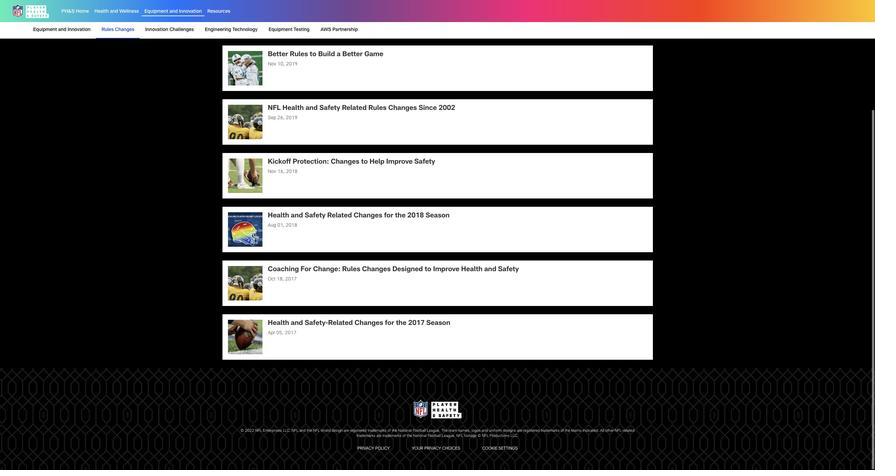 Task type: describe. For each thing, give the bounding box(es) containing it.
2 better from the left
[[343, 52, 363, 58]]

2 horizontal spatial of
[[561, 430, 565, 434]]

0 horizontal spatial of
[[388, 430, 391, 434]]

1 horizontal spatial football
[[428, 435, 441, 439]]

team
[[449, 430, 458, 434]]

choices
[[443, 447, 461, 452]]

policy
[[376, 447, 390, 452]]

trademarks left the teams
[[541, 430, 560, 434]]

wellness
[[119, 9, 139, 14]]

1 vertical spatial ©
[[478, 435, 481, 439]]

designs
[[503, 430, 516, 434]]

05,
[[277, 332, 284, 336]]

nfl-
[[615, 430, 624, 434]]

shield
[[321, 430, 331, 434]]

since
[[419, 105, 437, 112]]

for for 2017
[[385, 321, 395, 328]]

0 vertical spatial related
[[342, 105, 367, 112]]

rules changes
[[102, 28, 134, 32]]

productions
[[490, 435, 510, 439]]

equipment testing link
[[266, 22, 313, 38]]

design
[[332, 430, 343, 434]]

engineering technology
[[205, 28, 258, 32]]

engineering
[[205, 28, 231, 32]]

2018 for health and safety related changes for the 2018 season
[[286, 224, 298, 229]]

oct 18, 2017
[[268, 278, 297, 283]]

sep
[[268, 116, 276, 121]]

nfl health and safety related rules changes since 2002
[[268, 105, 456, 112]]

0 horizontal spatial are
[[344, 430, 349, 434]]

partnership
[[333, 28, 358, 32]]

equipment testing
[[269, 28, 310, 32]]

health for health and safety related changes for the 2018 season
[[268, 213, 289, 220]]

2002
[[439, 105, 456, 112]]

phs image
[[412, 399, 464, 421]]

better rules to build a better game
[[268, 52, 384, 58]]

cookie settings
[[483, 447, 518, 452]]

enterprises
[[263, 430, 282, 434]]

nfl right enterprises
[[292, 430, 299, 434]]

26,
[[278, 116, 285, 121]]

settings
[[499, 447, 518, 452]]

0 horizontal spatial innovation
[[68, 28, 91, 32]]

help
[[370, 159, 385, 166]]

engineering technology link
[[202, 22, 261, 38]]

2018 for kickoff protection: changes to help improve safety
[[286, 170, 298, 175]]

uniform
[[489, 430, 502, 434]]

ph&s home
[[62, 9, 89, 14]]

2 horizontal spatial are
[[517, 430, 523, 434]]

cookie settings button
[[480, 445, 521, 454]]

kickoff protection: changes to help improve safety
[[268, 159, 436, 166]]

ph&s home link
[[62, 9, 89, 14]]

1 horizontal spatial equipment and innovation
[[145, 9, 202, 14]]

0 vertical spatial football
[[413, 430, 426, 434]]

nov 10, 2019
[[268, 62, 298, 67]]

nfl right 2022 on the left of the page
[[256, 430, 262, 434]]

18,
[[277, 278, 284, 283]]

all
[[601, 430, 605, 434]]

player health and safety logo image
[[11, 3, 51, 19]]

screen shot 2018 08 02 at 4.35.10 pm 1024x560 image
[[228, 213, 263, 247]]

indicated.
[[583, 430, 600, 434]]

aws partnership
[[321, 28, 358, 32]]

footer containing privacy policy
[[0, 369, 876, 471]]

designed
[[393, 267, 423, 274]]

testing
[[294, 28, 310, 32]]

resources link
[[208, 9, 231, 14]]

17 040_nfl_hs_tomlin_rules_60_assembly_04 6 e1508346514493 300x163 image for coaching for change: rules changes designed to improve health and safety
[[228, 267, 263, 301]]

your privacy choices
[[412, 447, 461, 452]]

the
[[442, 430, 448, 434]]

rules changes link
[[99, 22, 137, 38]]

privacy policy link
[[355, 445, 393, 454]]

nov 16, 2018
[[268, 170, 298, 175]]

nfl down names,
[[457, 435, 464, 439]]

toub new hero 1024x576 image
[[228, 159, 263, 193]]

10,
[[278, 62, 285, 67]]

0 horizontal spatial equipment
[[33, 28, 57, 32]]

related for safety
[[328, 213, 352, 220]]

17 040_nfl_hs_tomlin_rules_60_assembly_04 6 e1508346514493 300x163 image for nfl health and safety related rules changes since 2002
[[228, 105, 263, 140]]

related
[[624, 430, 635, 434]]

coaching for change: rules changes designed to improve health and safety
[[268, 267, 519, 274]]

privacy
[[358, 447, 375, 452]]

1 vertical spatial llc.
[[511, 435, 519, 439]]

rules changes articles
[[223, 27, 298, 34]]

trademarks up privacy
[[357, 435, 376, 439]]

aug
[[268, 224, 276, 229]]

kickoff
[[268, 159, 291, 166]]

1 horizontal spatial improve
[[434, 267, 460, 274]]

equipment and innovation image
[[0, 0, 289, 17]]

1 vertical spatial equipment and innovation link
[[33, 22, 93, 38]]

1 better from the left
[[268, 52, 288, 58]]

related for safety-
[[328, 321, 353, 328]]

for for 2018
[[384, 213, 394, 220]]

health and safety-related changes for the 2017 season
[[268, 321, 451, 328]]

protection:
[[293, 159, 329, 166]]

coaching
[[268, 267, 299, 274]]

16,
[[278, 170, 285, 175]]

2 registered from the left
[[524, 430, 540, 434]]

cookie
[[483, 447, 498, 452]]



Task type: vqa. For each thing, say whether or not it's contained in the screenshot.
the bottommost Improve
yes



Task type: locate. For each thing, give the bounding box(es) containing it.
and
[[110, 9, 118, 14], [170, 9, 178, 14], [58, 28, 66, 32], [306, 105, 318, 112], [291, 213, 303, 220], [485, 267, 497, 274], [291, 321, 303, 328], [300, 430, 306, 434], [482, 430, 488, 434]]

trademarks up policy
[[383, 435, 402, 439]]

health for health and wellness
[[95, 9, 109, 14]]

trademarks up privacy policy
[[368, 430, 387, 434]]

nfl up sep
[[268, 105, 281, 112]]

0 horizontal spatial llc.
[[283, 430, 291, 434]]

innovation up challenges
[[179, 9, 202, 14]]

equipment
[[145, 9, 168, 14], [33, 28, 57, 32], [269, 28, 293, 32]]

football up your
[[413, 430, 426, 434]]

2 vertical spatial to
[[425, 267, 432, 274]]

build
[[319, 52, 335, 58]]

league. left the the
[[427, 430, 441, 434]]

1 horizontal spatial to
[[362, 159, 368, 166]]

0 horizontal spatial football
[[413, 430, 426, 434]]

health and safety related changes for the 2018 season
[[268, 213, 450, 220]]

ph&s
[[62, 9, 75, 14]]

articles
[[273, 27, 298, 34]]

season for health and safety-related changes for the 2017 season
[[427, 321, 451, 328]]

innovation down home
[[68, 28, 91, 32]]

2019 right 26,
[[286, 116, 298, 121]]

2019 for health
[[286, 116, 298, 121]]

1 nov from the top
[[268, 62, 277, 67]]

0 vertical spatial equipment and innovation
[[145, 9, 202, 14]]

to left build
[[310, 52, 317, 58]]

2 horizontal spatial equipment
[[269, 28, 293, 32]]

trademarks
[[368, 430, 387, 434], [541, 430, 560, 434], [357, 435, 376, 439], [383, 435, 402, 439]]

2 vertical spatial 2018
[[286, 224, 298, 229]]

health and wellness
[[95, 9, 139, 14]]

change:
[[313, 267, 341, 274]]

league. down the the
[[442, 435, 456, 439]]

© down logos
[[478, 435, 481, 439]]

2 vertical spatial related
[[328, 321, 353, 328]]

technology
[[233, 28, 258, 32]]

banner
[[0, 0, 876, 39]]

apr 05, 2017
[[268, 332, 297, 336]]

© 2022 nfl enterprises llc. nfl and the nfl shield design are registered trademarks of the national football league. the team names, logos and uniform designs are registered trademarks of the teams indicated. all other nfl-related trademarks are trademarks of the national football league. nfl footage © nfl productions llc.
[[241, 430, 635, 439]]

0 horizontal spatial equipment and innovation
[[33, 28, 91, 32]]

1 vertical spatial improve
[[434, 267, 460, 274]]

season for health and safety related changes for the 2018 season
[[426, 213, 450, 220]]

2 horizontal spatial to
[[425, 267, 432, 274]]

logos
[[472, 430, 481, 434]]

llc.
[[283, 430, 291, 434], [511, 435, 519, 439]]

1 vertical spatial related
[[328, 213, 352, 220]]

a detail view of an nfl football during an nfl football game between the minnesota vikings and the new york giants on monday, oct. 3, 2016, in minneapolis. minnesota won 24-10. (aaron m. sprecher via ap) image
[[228, 321, 263, 355]]

innovation inside 'link'
[[145, 28, 168, 32]]

health and wellness link
[[95, 9, 139, 14]]

nfl left shield
[[313, 430, 320, 434]]

1 vertical spatial 2017
[[409, 321, 425, 328]]

2019
[[286, 62, 298, 67], [286, 116, 298, 121]]

page main content main content
[[0, 0, 876, 361]]

2017 for coaching for change: rules changes designed to improve health and safety
[[286, 278, 297, 283]]

game
[[365, 52, 384, 58]]

registered
[[350, 430, 367, 434], [524, 430, 540, 434]]

equipment down player health and safety logo
[[33, 28, 57, 32]]

0 vertical spatial for
[[384, 213, 394, 220]]

0 horizontal spatial better
[[268, 52, 288, 58]]

nov for better rules to build a better game
[[268, 62, 277, 67]]

0 vertical spatial ©
[[241, 430, 244, 434]]

2022
[[245, 430, 255, 434]]

to
[[310, 52, 317, 58], [362, 159, 368, 166], [425, 267, 432, 274]]

0 vertical spatial season
[[426, 213, 450, 220]]

1 horizontal spatial better
[[343, 52, 363, 58]]

nov left 10,
[[268, 62, 277, 67]]

0 vertical spatial equipment and innovation link
[[145, 9, 202, 14]]

1 vertical spatial football
[[428, 435, 441, 439]]

1 horizontal spatial llc.
[[511, 435, 519, 439]]

for
[[384, 213, 394, 220], [385, 321, 395, 328]]

2019 for rules
[[286, 62, 298, 67]]

for
[[301, 267, 312, 274]]

league.
[[427, 430, 441, 434], [442, 435, 456, 439]]

17 040_nfl_hs_tomlin_rules_60_assembly_04 6 e1508346514493 300x163 image
[[228, 105, 263, 140], [228, 267, 263, 301]]

1 vertical spatial equipment and innovation
[[33, 28, 91, 32]]

aws partnership link
[[318, 22, 361, 38]]

0 vertical spatial llc.
[[283, 430, 291, 434]]

0 vertical spatial 17 040_nfl_hs_tomlin_rules_60_assembly_04 6 e1508346514493 300x163 image
[[228, 105, 263, 140]]

your
[[412, 447, 424, 452]]

llc. down designs
[[511, 435, 519, 439]]

0 vertical spatial 2017
[[286, 278, 297, 283]]

registered up privacy
[[350, 430, 367, 434]]

football up privacy
[[428, 435, 441, 439]]

2018
[[286, 170, 298, 175], [408, 213, 424, 220], [286, 224, 298, 229]]

0 horizontal spatial ©
[[241, 430, 244, 434]]

1 vertical spatial for
[[385, 321, 395, 328]]

equipment and innovation link down ph&s
[[33, 22, 93, 38]]

apr
[[268, 332, 275, 336]]

© left 2022 on the left of the page
[[241, 430, 244, 434]]

registered right designs
[[524, 430, 540, 434]]

0 vertical spatial 2019
[[286, 62, 298, 67]]

teams
[[572, 430, 582, 434]]

2 horizontal spatial innovation
[[179, 9, 202, 14]]

other
[[606, 430, 614, 434]]

equipment left testing
[[269, 28, 293, 32]]

nov
[[268, 62, 277, 67], [268, 170, 277, 175]]

to right designed
[[425, 267, 432, 274]]

better right the a
[[343, 52, 363, 58]]

2 nov from the top
[[268, 170, 277, 175]]

0 vertical spatial nov
[[268, 62, 277, 67]]

privacy policy
[[358, 447, 390, 452]]

names,
[[459, 430, 471, 434]]

0 vertical spatial to
[[310, 52, 317, 58]]

equipment and innovation down ph&s
[[33, 28, 91, 32]]

1 vertical spatial 17 040_nfl_hs_tomlin_rules_60_assembly_04 6 e1508346514493 300x163 image
[[228, 267, 263, 301]]

2017
[[286, 278, 297, 283], [409, 321, 425, 328], [285, 332, 297, 336]]

1 horizontal spatial ©
[[478, 435, 481, 439]]

improve
[[387, 159, 413, 166], [434, 267, 460, 274]]

1 vertical spatial national
[[413, 435, 427, 439]]

nfl inside page main content main content
[[268, 105, 281, 112]]

0 horizontal spatial to
[[310, 52, 317, 58]]

aws
[[321, 28, 332, 32]]

challenges
[[170, 28, 194, 32]]

innovation challenges
[[145, 28, 194, 32]]

llc. right enterprises
[[283, 430, 291, 434]]

nfl up cookie
[[482, 435, 489, 439]]

football
[[413, 430, 426, 434], [428, 435, 441, 439]]

0 vertical spatial league.
[[427, 430, 441, 434]]

1 vertical spatial 2019
[[286, 116, 298, 121]]

1 vertical spatial nov
[[268, 170, 277, 175]]

0 horizontal spatial improve
[[387, 159, 413, 166]]

0 horizontal spatial equipment and innovation link
[[33, 22, 93, 38]]

innovation
[[179, 9, 202, 14], [68, 28, 91, 32], [145, 28, 168, 32]]

1 horizontal spatial equipment and innovation link
[[145, 9, 202, 14]]

better up 10,
[[268, 52, 288, 58]]

privacy
[[425, 447, 442, 452]]

safety-
[[305, 321, 328, 328]]

equipment and innovation link up innovation challenges
[[145, 9, 202, 14]]

17 040_nfl_hs_tomlin_rules_60_assembly_04 6 e1508346514493 300x163 image left oct
[[228, 267, 263, 301]]

better
[[268, 52, 288, 58], [343, 52, 363, 58]]

are right designs
[[517, 430, 523, 434]]

2017 for health and safety-related changes for the 2017 season
[[285, 332, 297, 336]]

aug 01, 2018
[[268, 224, 298, 229]]

1 horizontal spatial national
[[413, 435, 427, 439]]

of
[[388, 430, 391, 434], [561, 430, 565, 434], [403, 435, 406, 439]]

related
[[342, 105, 367, 112], [328, 213, 352, 220], [328, 321, 353, 328]]

oct
[[268, 278, 276, 283]]

0 vertical spatial 2018
[[286, 170, 298, 175]]

your privacy choices link
[[410, 445, 463, 454]]

1 vertical spatial season
[[427, 321, 451, 328]]

are up policy
[[377, 435, 382, 439]]

1 horizontal spatial of
[[403, 435, 406, 439]]

nov left 16,
[[268, 170, 277, 175]]

1 vertical spatial 2018
[[408, 213, 424, 220]]

1 17 040_nfl_hs_tomlin_rules_60_assembly_04 6 e1508346514493 300x163 image from the top
[[228, 105, 263, 140]]

season
[[426, 213, 450, 220], [427, 321, 451, 328]]

health
[[95, 9, 109, 14], [283, 105, 304, 112], [268, 213, 289, 220], [462, 267, 483, 274], [268, 321, 289, 328]]

2019 right 10,
[[286, 62, 298, 67]]

innovation down equipment and innovation image
[[145, 28, 168, 32]]

footer
[[0, 369, 876, 471]]

are right design
[[344, 430, 349, 434]]

nov for kickoff protection: changes to help improve safety
[[268, 170, 277, 175]]

are
[[344, 430, 349, 434], [517, 430, 523, 434], [377, 435, 382, 439]]

home
[[76, 9, 89, 14]]

equipment and innovation up innovation challenges
[[145, 9, 202, 14]]

2 vertical spatial 2017
[[285, 332, 297, 336]]

1 vertical spatial to
[[362, 159, 368, 166]]

1 registered from the left
[[350, 430, 367, 434]]

innovation challenges link
[[143, 22, 197, 38]]

1 horizontal spatial are
[[377, 435, 382, 439]]

footage
[[465, 435, 477, 439]]

sep 26, 2019
[[268, 116, 298, 121]]

0 horizontal spatial registered
[[350, 430, 367, 434]]

0 horizontal spatial league.
[[427, 430, 441, 434]]

to left help
[[362, 159, 368, 166]]

1 vertical spatial league.
[[442, 435, 456, 439]]

1 horizontal spatial innovation
[[145, 28, 168, 32]]

rules
[[223, 27, 241, 34], [102, 28, 114, 32], [290, 52, 308, 58], [369, 105, 387, 112], [343, 267, 361, 274]]

nfl
[[268, 105, 281, 112], [256, 430, 262, 434], [292, 430, 299, 434], [313, 430, 320, 434], [457, 435, 464, 439], [482, 435, 489, 439]]

health for health and safety-related changes for the 2017 season
[[268, 321, 289, 328]]

0 vertical spatial national
[[398, 430, 412, 434]]

1 horizontal spatial league.
[[442, 435, 456, 439]]

equipment and innovation
[[145, 9, 202, 14], [33, 28, 91, 32]]

©
[[241, 430, 244, 434], [478, 435, 481, 439]]

miami dolphins quarterback ryan fitzpatrick, center, celebrates a touchdown with adam shaheen. image
[[228, 51, 263, 86]]

01,
[[278, 224, 285, 229]]

1 horizontal spatial registered
[[524, 430, 540, 434]]

equipment up innovation challenges 'link'
[[145, 9, 168, 14]]

0 vertical spatial improve
[[387, 159, 413, 166]]

17 040_nfl_hs_tomlin_rules_60_assembly_04 6 e1508346514493 300x163 image left sep
[[228, 105, 263, 140]]

0 horizontal spatial national
[[398, 430, 412, 434]]

resources
[[208, 9, 231, 14]]

2 17 040_nfl_hs_tomlin_rules_60_assembly_04 6 e1508346514493 300x163 image from the top
[[228, 267, 263, 301]]

1 horizontal spatial equipment
[[145, 9, 168, 14]]

changes
[[242, 27, 271, 34], [115, 28, 134, 32], [389, 105, 417, 112], [331, 159, 360, 166], [354, 213, 383, 220], [362, 267, 391, 274], [355, 321, 384, 328]]

a
[[337, 52, 341, 58]]

banner containing ph&s home
[[0, 0, 876, 39]]



